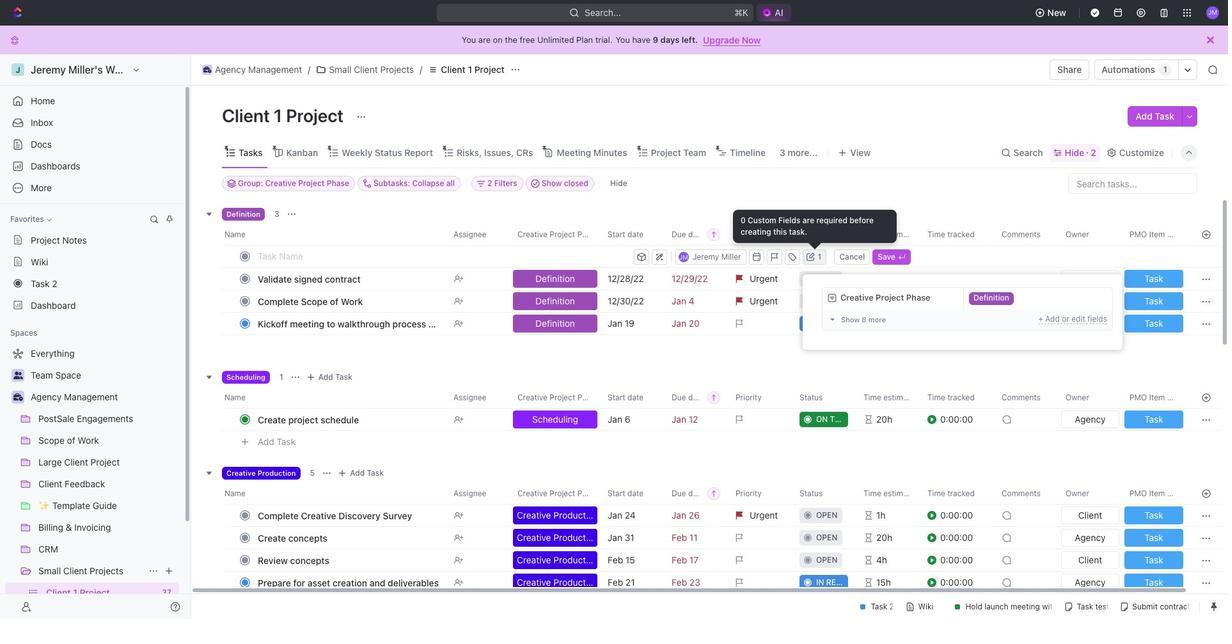 Task type: locate. For each thing, give the bounding box(es) containing it.
creative left production
[[227, 469, 256, 478]]

1 horizontal spatial projects
[[381, 64, 414, 75]]

inbox
[[31, 117, 53, 128]]

add up the schedule
[[319, 373, 333, 382]]

project team link
[[649, 144, 707, 162]]

0 horizontal spatial 2
[[52, 278, 57, 289]]

are up task.
[[803, 216, 815, 225]]

0 vertical spatial agency management
[[215, 64, 302, 75]]

1 horizontal spatial client 1 project
[[441, 64, 505, 75]]

docs link
[[5, 134, 179, 155]]

creative up create concepts
[[301, 510, 336, 521]]

create
[[258, 414, 286, 425], [258, 533, 286, 544]]

0 custom fields are required before creating this task.
[[741, 216, 874, 237]]

1 vertical spatial create
[[258, 533, 286, 544]]

1 vertical spatial agency management link
[[31, 387, 177, 408]]

task up customize
[[1156, 111, 1175, 122]]

0 horizontal spatial creative
[[227, 469, 256, 478]]

0 vertical spatial concepts
[[289, 533, 328, 544]]

custom
[[748, 216, 777, 225]]

definition inside dropdown button
[[974, 293, 1010, 303]]

customize button
[[1103, 144, 1169, 162]]

1 horizontal spatial agency
[[215, 64, 246, 75]]

business time image
[[203, 67, 211, 73], [13, 394, 23, 401]]

kickoff
[[258, 318, 288, 329]]

2 right the ‎task at the top left
[[52, 278, 57, 289]]

tree containing agency management
[[5, 344, 179, 620]]

0 vertical spatial definition
[[227, 210, 261, 219]]

complete
[[258, 296, 299, 307], [258, 510, 299, 521]]

2 vertical spatial creative
[[301, 510, 336, 521]]

projects
[[381, 64, 414, 75], [90, 566, 123, 577]]

small client projects
[[329, 64, 414, 75], [38, 566, 123, 577]]

hide
[[1066, 147, 1085, 158], [611, 179, 628, 188]]

0 horizontal spatial management
[[64, 392, 118, 403]]

1 you from the left
[[462, 35, 476, 45]]

‎task
[[31, 278, 50, 289]]

create left project at the left
[[258, 414, 286, 425]]

1 horizontal spatial management
[[248, 64, 302, 75]]

project up kanban
[[286, 105, 344, 126]]

add task
[[1136, 111, 1175, 122], [319, 373, 353, 382], [258, 436, 296, 447], [350, 469, 384, 478]]

client 1 project down on
[[441, 64, 505, 75]]

2
[[1092, 147, 1097, 158], [52, 278, 57, 289]]

create for create project schedule
[[258, 414, 286, 425]]

1 vertical spatial creative
[[227, 469, 256, 478]]

2 inside sidebar navigation
[[52, 278, 57, 289]]

hide for hide 2
[[1066, 147, 1085, 158]]

0 vertical spatial small client projects link
[[313, 62, 418, 77]]

schedule
[[321, 414, 359, 425]]

0 vertical spatial complete
[[258, 296, 299, 307]]

client 1 project up kanban link
[[222, 105, 348, 126]]

risks,
[[457, 147, 482, 158]]

wiki link
[[5, 252, 179, 272]]

timeline link
[[728, 144, 766, 162]]

0 horizontal spatial small client projects
[[38, 566, 123, 577]]

1 vertical spatial small client projects
[[38, 566, 123, 577]]

discovery
[[339, 510, 381, 521]]

dashboards
[[31, 161, 80, 172]]

small client projects link
[[313, 62, 418, 77], [38, 561, 143, 582]]

add
[[1136, 111, 1153, 122], [1046, 314, 1061, 324], [319, 373, 333, 382], [258, 436, 274, 447], [350, 469, 365, 478]]

automations
[[1103, 64, 1156, 75]]

edit
[[1072, 314, 1086, 324]]

hide right search at the top right of the page
[[1066, 147, 1085, 158]]

1 vertical spatial agency management
[[31, 392, 118, 403]]

status
[[375, 147, 402, 158]]

1 vertical spatial definition
[[974, 293, 1010, 303]]

agency management inside sidebar navigation
[[31, 392, 118, 403]]

you left on
[[462, 35, 476, 45]]

2 for ‎task 2
[[52, 278, 57, 289]]

task up discovery
[[367, 469, 384, 478]]

1 vertical spatial hide
[[611, 179, 628, 188]]

0 vertical spatial agency management link
[[199, 62, 306, 77]]

creative inside custom fields 'element'
[[841, 293, 874, 303]]

concepts for review concepts
[[290, 555, 330, 566]]

management
[[248, 64, 302, 75], [64, 392, 118, 403]]

1 vertical spatial small
[[38, 566, 61, 577]]

1 horizontal spatial creative
[[301, 510, 336, 521]]

1 vertical spatial 2
[[52, 278, 57, 289]]

0 horizontal spatial agency management
[[31, 392, 118, 403]]

you left have at right top
[[616, 35, 630, 45]]

risks, issues, crs link
[[454, 144, 533, 162]]

0 horizontal spatial hide
[[611, 179, 628, 188]]

now
[[742, 34, 761, 45]]

1 create from the top
[[258, 414, 286, 425]]

deliverables
[[388, 578, 439, 589]]

0 horizontal spatial agency
[[31, 392, 62, 403]]

1 horizontal spatial you
[[616, 35, 630, 45]]

complete up create concepts
[[258, 510, 299, 521]]

1 vertical spatial business time image
[[13, 394, 23, 401]]

creation
[[333, 578, 367, 589]]

1 vertical spatial client 1 project
[[222, 105, 348, 126]]

create up review on the bottom left of the page
[[258, 533, 286, 544]]

1 vertical spatial concepts
[[290, 555, 330, 566]]

client 1 project
[[441, 64, 505, 75], [222, 105, 348, 126]]

signed
[[294, 274, 323, 285]]

complete creative discovery survey link
[[255, 507, 444, 525]]

0 horizontal spatial small
[[38, 566, 61, 577]]

this
[[774, 227, 788, 237]]

trial.
[[596, 35, 613, 45]]

project
[[475, 64, 505, 75], [286, 105, 344, 126], [651, 147, 682, 158], [31, 235, 60, 245], [876, 293, 905, 303]]

add task button up customize
[[1129, 106, 1183, 127]]

dashboard link
[[5, 295, 179, 316]]

creative
[[841, 293, 874, 303], [227, 469, 256, 478], [301, 510, 336, 521]]

0 horizontal spatial /
[[308, 64, 311, 75]]

0 horizontal spatial small client projects link
[[38, 561, 143, 582]]

add up discovery
[[350, 469, 365, 478]]

0 vertical spatial small client projects
[[329, 64, 414, 75]]

concepts up asset
[[290, 555, 330, 566]]

search button
[[998, 144, 1048, 162]]

project notes link
[[5, 230, 179, 250]]

1 horizontal spatial small client projects link
[[313, 62, 418, 77]]

create project schedule
[[258, 414, 359, 425]]

the
[[505, 35, 518, 45]]

creative up show
[[841, 293, 874, 303]]

validate signed contract link
[[255, 270, 444, 288]]

project up more
[[876, 293, 905, 303]]

project inside sidebar navigation
[[31, 235, 60, 245]]

add up customize
[[1136, 111, 1153, 122]]

for
[[293, 578, 305, 589]]

phase
[[907, 293, 931, 303]]

2 horizontal spatial creative
[[841, 293, 874, 303]]

tree inside sidebar navigation
[[5, 344, 179, 620]]

concepts up review concepts at the left bottom of the page
[[289, 533, 328, 544]]

0 vertical spatial create
[[258, 414, 286, 425]]

tree
[[5, 344, 179, 620]]

report
[[405, 147, 433, 158]]

add task button
[[1129, 106, 1183, 127], [303, 370, 358, 385], [252, 435, 301, 450], [335, 466, 389, 481]]

are left on
[[479, 35, 491, 45]]

1 horizontal spatial hide
[[1066, 147, 1085, 158]]

risks, issues, crs
[[457, 147, 533, 158]]

0 vertical spatial 2
[[1092, 147, 1097, 158]]

are inside 0 custom fields are required before creating this task.
[[803, 216, 815, 225]]

1 horizontal spatial agency management
[[215, 64, 302, 75]]

0 horizontal spatial agency management link
[[31, 387, 177, 408]]

1 vertical spatial agency
[[31, 392, 62, 403]]

1 complete from the top
[[258, 296, 299, 307]]

add right +
[[1046, 314, 1061, 324]]

hide inside button
[[611, 179, 628, 188]]

you are on the free unlimited plan trial. you have 9 days left. upgrade now
[[462, 34, 761, 45]]

2 left customize button at the right top of page
[[1092, 147, 1097, 158]]

new
[[1048, 7, 1067, 18]]

0 horizontal spatial business time image
[[13, 394, 23, 401]]

2 complete from the top
[[258, 510, 299, 521]]

5
[[310, 469, 315, 478]]

create for create concepts
[[258, 533, 286, 544]]

0 horizontal spatial you
[[462, 35, 476, 45]]

share button
[[1050, 60, 1090, 80]]

small
[[329, 64, 352, 75], [38, 566, 61, 577]]

1 horizontal spatial business time image
[[203, 67, 211, 73]]

client
[[449, 318, 472, 329]]

1 horizontal spatial small
[[329, 64, 352, 75]]

1 horizontal spatial are
[[803, 216, 815, 225]]

client 1 project link
[[425, 62, 508, 77]]

wiki
[[31, 256, 48, 267]]

search
[[1014, 147, 1044, 158]]

review concepts link
[[255, 551, 444, 570]]

project up wiki
[[31, 235, 60, 245]]

0 horizontal spatial projects
[[90, 566, 123, 577]]

minutes
[[594, 147, 628, 158]]

0 vertical spatial are
[[479, 35, 491, 45]]

1 horizontal spatial definition
[[974, 293, 1010, 303]]

0 horizontal spatial are
[[479, 35, 491, 45]]

complete down "validate"
[[258, 296, 299, 307]]

1 vertical spatial small client projects link
[[38, 561, 143, 582]]

1 inside dropdown button
[[818, 252, 822, 261]]

+
[[1039, 314, 1044, 324]]

1 vertical spatial management
[[64, 392, 118, 403]]

2 create from the top
[[258, 533, 286, 544]]

1 horizontal spatial /
[[420, 64, 423, 75]]

0 vertical spatial business time image
[[203, 67, 211, 73]]

on
[[493, 35, 503, 45]]

add task button up production
[[252, 435, 301, 450]]

1 horizontal spatial 2
[[1092, 147, 1097, 158]]

0 vertical spatial hide
[[1066, 147, 1085, 158]]

with
[[429, 318, 447, 329]]

creative for creative project phase
[[841, 293, 874, 303]]

show
[[842, 316, 860, 324]]

inbox link
[[5, 113, 179, 133]]

1 vertical spatial complete
[[258, 510, 299, 521]]

1 horizontal spatial small client projects
[[329, 64, 414, 75]]

hide down the minutes
[[611, 179, 628, 188]]

project down on
[[475, 64, 505, 75]]

1 vertical spatial projects
[[90, 566, 123, 577]]

0 vertical spatial creative
[[841, 293, 874, 303]]

and
[[370, 578, 386, 589]]

kickoff meeting to walkthrough process with client link
[[255, 315, 472, 333]]

1 vertical spatial are
[[803, 216, 815, 225]]



Task type: describe. For each thing, give the bounding box(es) containing it.
creative project phase
[[841, 293, 931, 303]]

scope
[[301, 296, 328, 307]]

small inside sidebar navigation
[[38, 566, 61, 577]]

8
[[862, 316, 867, 324]]

projects inside sidebar navigation
[[90, 566, 123, 577]]

asset
[[308, 578, 331, 589]]

sidebar navigation
[[0, 54, 191, 620]]

save button
[[873, 249, 911, 265]]

creative production
[[227, 469, 296, 478]]

add task button up discovery
[[335, 466, 389, 481]]

business time image inside the agency management link
[[203, 67, 211, 73]]

concepts for create concepts
[[289, 533, 328, 544]]

create concepts
[[258, 533, 328, 544]]

kanban link
[[284, 144, 318, 162]]

review
[[258, 555, 288, 566]]

small client projects inside sidebar navigation
[[38, 566, 123, 577]]

client inside tree
[[63, 566, 87, 577]]

⌘k
[[735, 7, 749, 18]]

prepare for asset creation and deliverables
[[258, 578, 439, 589]]

search...
[[585, 7, 622, 18]]

1 / from the left
[[308, 64, 311, 75]]

team
[[684, 147, 707, 158]]

add up creative production
[[258, 436, 274, 447]]

add task button up the schedule
[[303, 370, 358, 385]]

to
[[327, 318, 336, 329]]

upgrade
[[704, 34, 740, 45]]

kanban
[[286, 147, 318, 158]]

validate signed contract
[[258, 274, 361, 285]]

process
[[393, 318, 426, 329]]

task down project at the left
[[277, 436, 296, 447]]

definition button
[[965, 288, 1113, 309]]

hide button
[[605, 176, 633, 191]]

creative for creative production
[[227, 469, 256, 478]]

dashboards link
[[5, 156, 179, 177]]

have
[[633, 35, 651, 45]]

required
[[817, 216, 848, 225]]

add task up production
[[258, 436, 296, 447]]

Task Name text field
[[258, 246, 632, 266]]

complete creative discovery survey
[[258, 510, 412, 521]]

custom fields element
[[823, 287, 1114, 331]]

2 for hide 2
[[1092, 147, 1097, 158]]

project left the team
[[651, 147, 682, 158]]

creating
[[741, 227, 772, 237]]

hide 2
[[1066, 147, 1097, 158]]

create concepts link
[[255, 529, 444, 548]]

complete for complete creative discovery survey
[[258, 510, 299, 521]]

fields
[[779, 216, 801, 225]]

before
[[850, 216, 874, 225]]

0 horizontal spatial client 1 project
[[222, 105, 348, 126]]

prepare for asset creation and deliverables link
[[255, 574, 444, 592]]

kickoff meeting to walkthrough process with client
[[258, 318, 472, 329]]

meeting minutes link
[[555, 144, 628, 162]]

business time image inside sidebar navigation
[[13, 394, 23, 401]]

0 vertical spatial projects
[[381, 64, 414, 75]]

add task up discovery
[[350, 469, 384, 478]]

show 8 more
[[842, 316, 887, 324]]

add inside custom fields 'element'
[[1046, 314, 1061, 324]]

0 vertical spatial agency
[[215, 64, 246, 75]]

customize
[[1120, 147, 1165, 158]]

cancel
[[840, 252, 865, 261]]

management inside tree
[[64, 392, 118, 403]]

0 vertical spatial small
[[329, 64, 352, 75]]

meeting
[[557, 147, 592, 158]]

days
[[661, 35, 680, 45]]

are inside you are on the free unlimited plan trial. you have 9 days left. upgrade now
[[479, 35, 491, 45]]

+ add or edit fields
[[1039, 314, 1108, 324]]

save
[[878, 252, 896, 261]]

notes
[[62, 235, 87, 245]]

issues,
[[484, 147, 514, 158]]

crs
[[517, 147, 533, 158]]

contract
[[325, 274, 361, 285]]

weekly status report
[[342, 147, 433, 158]]

task.
[[790, 227, 808, 237]]

favorites
[[10, 214, 44, 224]]

plan
[[577, 35, 593, 45]]

left.
[[682, 35, 698, 45]]

weekly status report link
[[339, 144, 433, 162]]

0
[[741, 216, 746, 225]]

weekly
[[342, 147, 373, 158]]

1 horizontal spatial agency management link
[[199, 62, 306, 77]]

complete scope of work
[[258, 296, 363, 307]]

meeting
[[290, 318, 325, 329]]

tasks
[[239, 147, 263, 158]]

project
[[289, 414, 318, 425]]

‎task 2 link
[[5, 273, 179, 294]]

production
[[258, 469, 296, 478]]

fields
[[1088, 314, 1108, 324]]

free
[[520, 35, 535, 45]]

scheduling
[[227, 373, 266, 382]]

unlimited
[[538, 35, 575, 45]]

add task up customize
[[1136, 111, 1175, 122]]

0 vertical spatial client 1 project
[[441, 64, 505, 75]]

or
[[1063, 314, 1070, 324]]

tasks link
[[236, 144, 263, 162]]

home link
[[5, 91, 179, 111]]

hide for hide
[[611, 179, 628, 188]]

share
[[1058, 64, 1083, 75]]

project inside custom fields 'element'
[[876, 293, 905, 303]]

0 horizontal spatial definition
[[227, 210, 261, 219]]

of
[[330, 296, 339, 307]]

‎task 2
[[31, 278, 57, 289]]

agency inside sidebar navigation
[[31, 392, 62, 403]]

prepare
[[258, 578, 291, 589]]

Search tasks... text field
[[1070, 174, 1198, 193]]

task up the schedule
[[335, 373, 353, 382]]

3
[[275, 209, 280, 219]]

2 you from the left
[[616, 35, 630, 45]]

meeting minutes
[[557, 147, 628, 158]]

complete for complete scope of work
[[258, 296, 299, 307]]

0 vertical spatial management
[[248, 64, 302, 75]]

2 / from the left
[[420, 64, 423, 75]]

work
[[341, 296, 363, 307]]

add task up the schedule
[[319, 373, 353, 382]]



Task type: vqa. For each thing, say whether or not it's contained in the screenshot.
Small within "sidebar" navigation
yes



